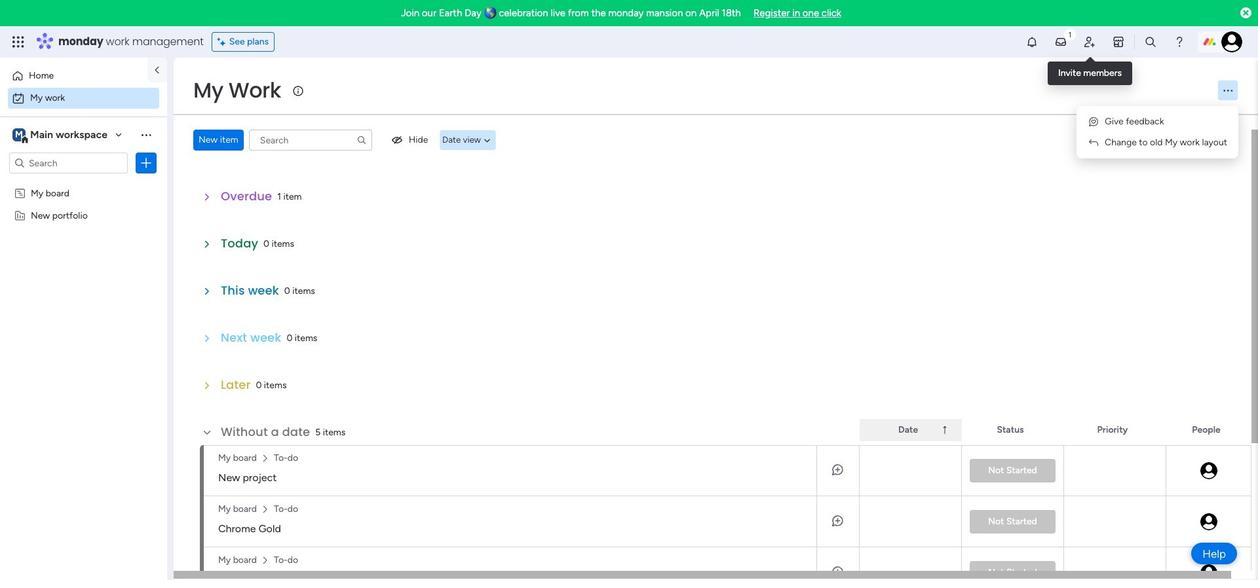 Task type: locate. For each thing, give the bounding box(es) containing it.
list box
[[0, 179, 167, 404]]

Filter dashboard by text search field
[[249, 130, 372, 151]]

notifications image
[[1026, 35, 1039, 49]]

Search in workspace field
[[28, 156, 109, 171]]

give feedback image
[[1088, 116, 1100, 128]]

search everything image
[[1145, 35, 1158, 49]]

workspace image
[[12, 128, 26, 142]]

options image
[[182, 543, 193, 581]]

1 image
[[1065, 27, 1077, 42]]

search image
[[357, 135, 367, 146]]

menu menu
[[1083, 111, 1234, 153]]

workspace selection element
[[12, 127, 110, 144]]

menu item
[[1083, 111, 1234, 132], [1083, 132, 1234, 153]]

options image
[[140, 157, 153, 170]]

1 menu item from the top
[[1083, 111, 1234, 132]]

column header
[[860, 420, 963, 442]]

option
[[8, 66, 140, 87], [8, 88, 159, 109], [0, 181, 167, 184]]

2 menu item from the top
[[1083, 132, 1234, 153]]

2 vertical spatial option
[[0, 181, 167, 184]]

None search field
[[249, 130, 372, 151]]



Task type: vqa. For each thing, say whether or not it's contained in the screenshot.
options image
yes



Task type: describe. For each thing, give the bounding box(es) containing it.
select product image
[[12, 35, 25, 49]]

help image
[[1174, 35, 1187, 49]]

monday marketplace image
[[1113, 35, 1126, 49]]

workspace options image
[[140, 128, 153, 141]]

0 vertical spatial option
[[8, 66, 140, 87]]

menu image
[[1222, 84, 1235, 97]]

change to old my work layout image
[[1088, 137, 1100, 149]]

1 vertical spatial option
[[8, 88, 159, 109]]

invite members image
[[1084, 35, 1097, 49]]

update feed image
[[1055, 35, 1068, 49]]

sort image
[[940, 426, 951, 436]]

see plans image
[[217, 35, 229, 49]]

jacob simon image
[[1222, 31, 1243, 52]]



